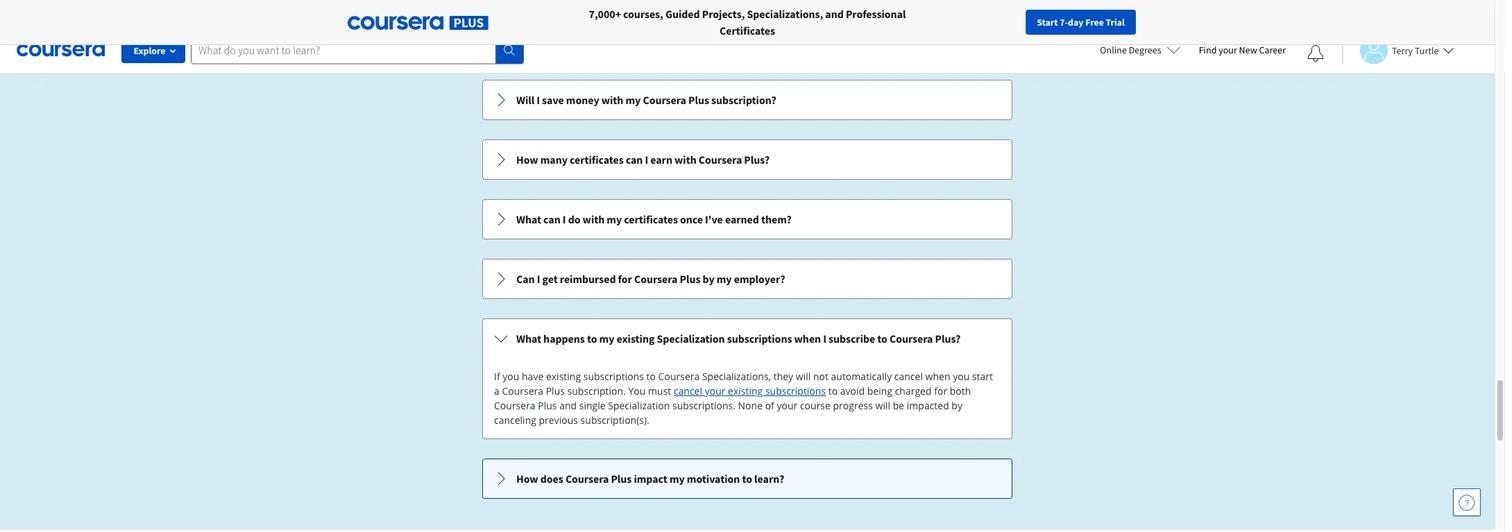 Task type: vqa. For each thing, say whether or not it's contained in the screenshot.
More
no



Task type: locate. For each thing, give the bounding box(es) containing it.
once
[[680, 212, 703, 226]]

specializations,
[[747, 7, 823, 21], [702, 370, 771, 383]]

guided
[[665, 7, 700, 21]]

for
[[618, 272, 632, 286], [934, 384, 947, 398]]

2 vertical spatial subscriptions
[[765, 384, 826, 398]]

terry turtle button
[[1342, 36, 1454, 64]]

will down the being
[[875, 399, 890, 412]]

progress
[[833, 399, 873, 412]]

how does coursera plus impact my motivation to learn? button
[[483, 459, 1012, 498]]

many
[[540, 153, 568, 167]]

0 horizontal spatial certificates
[[570, 153, 624, 167]]

coursera down have
[[502, 384, 543, 398]]

can
[[626, 153, 643, 167], [543, 212, 561, 226]]

existing
[[617, 332, 655, 346], [546, 370, 581, 383], [728, 384, 763, 398]]

will
[[796, 370, 811, 383], [875, 399, 890, 412]]

subscriptions up subscription.
[[583, 370, 644, 383]]

1 horizontal spatial by
[[952, 399, 963, 412]]

start
[[1037, 16, 1058, 28]]

0 vertical spatial cancel
[[894, 370, 923, 383]]

by left employer?
[[703, 272, 715, 286]]

and up previous
[[559, 399, 577, 412]]

find your new career
[[1199, 44, 1286, 56]]

my left employer?
[[717, 272, 732, 286]]

0 vertical spatial specialization
[[657, 332, 725, 346]]

turtle
[[1415, 44, 1439, 57]]

previous
[[539, 414, 578, 427]]

0 horizontal spatial your
[[705, 384, 726, 398]]

1 vertical spatial specializations,
[[702, 370, 771, 383]]

0 horizontal spatial you
[[503, 370, 519, 383]]

cancel
[[894, 370, 923, 383], [674, 384, 702, 398]]

subscriptions inside "if you have existing subscriptions to coursera specializations, they will not automatically cancel when you start a coursera plus subscription. you must"
[[583, 370, 644, 383]]

1 vertical spatial plus?
[[935, 332, 961, 346]]

0 vertical spatial will
[[796, 370, 811, 383]]

0 horizontal spatial when
[[794, 332, 821, 346]]

your right find
[[1219, 44, 1237, 56]]

find your new career link
[[1192, 42, 1293, 59]]

specializations, up cancel your existing subscriptions
[[702, 370, 771, 383]]

money
[[566, 93, 599, 107]]

to inside how does coursera plus impact my motivation to learn? dropdown button
[[742, 472, 752, 486]]

0 horizontal spatial will
[[796, 370, 811, 383]]

you
[[503, 370, 519, 383], [953, 370, 970, 383]]

be
[[893, 399, 904, 412]]

specializations, inside the 7,000+ courses, guided projects, specializations, and professional certificates
[[747, 7, 823, 21]]

1 horizontal spatial plus?
[[935, 332, 961, 346]]

0 horizontal spatial by
[[703, 272, 715, 286]]

plus? up both
[[935, 332, 961, 346]]

1 horizontal spatial certificates
[[624, 212, 678, 226]]

with right earn
[[675, 153, 697, 167]]

1 horizontal spatial and
[[825, 7, 844, 21]]

by
[[703, 272, 715, 286], [952, 399, 963, 412]]

if
[[494, 370, 500, 383]]

to up the must
[[646, 370, 656, 383]]

how many certificates can i earn with coursera plus?
[[516, 153, 770, 167]]

start 7-day free trial button
[[1026, 10, 1136, 35]]

my right money
[[626, 93, 641, 107]]

1 vertical spatial by
[[952, 399, 963, 412]]

existing up you
[[617, 332, 655, 346]]

course
[[800, 399, 831, 412]]

what can i do with my certificates once i've earned them?
[[516, 212, 792, 226]]

2 how from the top
[[516, 472, 538, 486]]

None search field
[[191, 36, 524, 64]]

my right happens
[[599, 332, 614, 346]]

plus? up what can i do with my certificates once i've earned them? dropdown button
[[744, 153, 770, 167]]

1 vertical spatial subscriptions
[[583, 370, 644, 383]]

0 vertical spatial specializations,
[[747, 7, 823, 21]]

2 vertical spatial with
[[583, 212, 605, 226]]

coursera up earn
[[643, 93, 686, 107]]

my inside what happens to my existing specialization subscriptions when i subscribe to coursera plus? dropdown button
[[599, 332, 614, 346]]

impacted
[[907, 399, 949, 412]]

specialization inside dropdown button
[[657, 332, 725, 346]]

i left earn
[[645, 153, 648, 167]]

i right will
[[537, 93, 540, 107]]

can
[[516, 272, 535, 286]]

with
[[601, 93, 623, 107], [675, 153, 697, 167], [583, 212, 605, 226]]

subscription?
[[711, 93, 776, 107]]

when up not
[[794, 332, 821, 346]]

can left do
[[543, 212, 561, 226]]

2 you from the left
[[953, 370, 970, 383]]

when
[[794, 332, 821, 346], [925, 370, 950, 383]]

you up both
[[953, 370, 970, 383]]

your inside to avoid being charged for both coursera plus and single specialization subscriptions. none of your course progress will be impacted by canceling previous subscription(s).
[[777, 399, 798, 412]]

subscriptions down they at right
[[765, 384, 826, 398]]

1 vertical spatial when
[[925, 370, 950, 383]]

subscriptions up they at right
[[727, 332, 792, 346]]

0 horizontal spatial and
[[559, 399, 577, 412]]

a
[[494, 384, 500, 398]]

0 vertical spatial what
[[516, 212, 541, 226]]

what left do
[[516, 212, 541, 226]]

coursera inside dropdown button
[[643, 93, 686, 107]]

2 horizontal spatial your
[[1219, 44, 1237, 56]]

canceling
[[494, 414, 536, 427]]

1 horizontal spatial cancel
[[894, 370, 923, 383]]

0 vertical spatial certificates
[[570, 153, 624, 167]]

employer?
[[734, 272, 785, 286]]

when up both
[[925, 370, 950, 383]]

1 vertical spatial how
[[516, 472, 538, 486]]

0 vertical spatial your
[[1219, 44, 1237, 56]]

for inside dropdown button
[[618, 272, 632, 286]]

with inside dropdown button
[[601, 93, 623, 107]]

coursera
[[643, 93, 686, 107], [699, 153, 742, 167], [634, 272, 678, 286], [890, 332, 933, 346], [658, 370, 700, 383], [502, 384, 543, 398], [494, 399, 535, 412], [566, 472, 609, 486]]

list containing will i save money with my coursera plus subscription?
[[481, 0, 1014, 500]]

online
[[1100, 44, 1127, 56]]

1 horizontal spatial can
[[626, 153, 643, 167]]

certificates left once
[[624, 212, 678, 226]]

1 horizontal spatial for
[[934, 384, 947, 398]]

will left not
[[796, 370, 811, 383]]

your up subscriptions.
[[705, 384, 726, 398]]

plus?
[[744, 153, 770, 167], [935, 332, 961, 346]]

0 vertical spatial when
[[794, 332, 821, 346]]

trial
[[1106, 16, 1125, 28]]

0 vertical spatial with
[[601, 93, 623, 107]]

0 vertical spatial for
[[618, 272, 632, 286]]

cancel up charged
[[894, 370, 923, 383]]

1 horizontal spatial your
[[777, 399, 798, 412]]

my inside how does coursera plus impact my motivation to learn? dropdown button
[[670, 472, 685, 486]]

1 vertical spatial specialization
[[608, 399, 670, 412]]

how left does
[[516, 472, 538, 486]]

specialization
[[657, 332, 725, 346], [608, 399, 670, 412]]

they
[[774, 370, 793, 383]]

how does coursera plus impact my motivation to learn?
[[516, 472, 784, 486]]

with right do
[[583, 212, 605, 226]]

0 vertical spatial existing
[[617, 332, 655, 346]]

0 vertical spatial can
[[626, 153, 643, 167]]

1 vertical spatial cancel
[[674, 384, 702, 398]]

my inside will i save money with my coursera plus subscription? dropdown button
[[626, 93, 641, 107]]

specialization inside to avoid being charged for both coursera plus and single specialization subscriptions. none of your course progress will be impacted by canceling previous subscription(s).
[[608, 399, 670, 412]]

cancel inside "if you have existing subscriptions to coursera specializations, they will not automatically cancel when you start a coursera plus subscription. you must"
[[894, 370, 923, 383]]

1 horizontal spatial when
[[925, 370, 950, 383]]

reimbursed
[[560, 272, 616, 286]]

certificates right many
[[570, 153, 624, 167]]

what happens to my existing specialization subscriptions when i subscribe to coursera plus? button
[[483, 319, 1012, 358]]

coursera image
[[17, 39, 105, 61]]

how left many
[[516, 153, 538, 167]]

coursera down what can i do with my certificates once i've earned them?
[[634, 272, 678, 286]]

my right do
[[607, 212, 622, 226]]

for for reimbursed
[[618, 272, 632, 286]]

your for cancel
[[705, 384, 726, 398]]

certificates
[[570, 153, 624, 167], [624, 212, 678, 226]]

0 vertical spatial by
[[703, 272, 715, 286]]

my inside what can i do with my certificates once i've earned them? dropdown button
[[607, 212, 622, 226]]

when inside "if you have existing subscriptions to coursera specializations, they will not automatically cancel when you start a coursera plus subscription. you must"
[[925, 370, 950, 383]]

career
[[1259, 44, 1286, 56]]

new
[[1239, 44, 1257, 56]]

1 what from the top
[[516, 212, 541, 226]]

1 horizontal spatial existing
[[617, 332, 655, 346]]

specialization down you
[[608, 399, 670, 412]]

what for what can i do with my certificates once i've earned them?
[[516, 212, 541, 226]]

both
[[950, 384, 971, 398]]

by down both
[[952, 399, 963, 412]]

to
[[587, 332, 597, 346], [877, 332, 887, 346], [646, 370, 656, 383], [828, 384, 838, 398], [742, 472, 752, 486]]

specializations, up certificates
[[747, 7, 823, 21]]

your for find
[[1219, 44, 1237, 56]]

for up impacted in the right of the page
[[934, 384, 947, 398]]

2 what from the top
[[516, 332, 541, 346]]

can left earn
[[626, 153, 643, 167]]

cancel up subscriptions.
[[674, 384, 702, 398]]

1 vertical spatial your
[[705, 384, 726, 398]]

to left learn?
[[742, 472, 752, 486]]

1 you from the left
[[503, 370, 519, 383]]

your right of at the bottom right of the page
[[777, 399, 798, 412]]

does
[[540, 472, 563, 486]]

1 vertical spatial existing
[[546, 370, 581, 383]]

what
[[516, 212, 541, 226], [516, 332, 541, 346]]

0 horizontal spatial existing
[[546, 370, 581, 383]]

0 vertical spatial plus?
[[744, 153, 770, 167]]

and left professional
[[825, 7, 844, 21]]

with for coursera
[[601, 93, 623, 107]]

1 vertical spatial for
[[934, 384, 947, 398]]

to down not
[[828, 384, 838, 398]]

for right reimbursed
[[618, 272, 632, 286]]

list
[[481, 0, 1014, 500]]

will
[[516, 93, 534, 107]]

0 vertical spatial subscriptions
[[727, 332, 792, 346]]

to right happens
[[587, 332, 597, 346]]

will i save money with my coursera plus subscription?
[[516, 93, 776, 107]]

1 how from the top
[[516, 153, 538, 167]]

what left happens
[[516, 332, 541, 346]]

subscribe
[[829, 332, 875, 346]]

1 vertical spatial will
[[875, 399, 890, 412]]

subscriptions inside dropdown button
[[727, 332, 792, 346]]

degrees
[[1129, 44, 1161, 56]]

0 vertical spatial and
[[825, 7, 844, 21]]

for inside to avoid being charged for both coursera plus and single specialization subscriptions. none of your course progress will be impacted by canceling previous subscription(s).
[[934, 384, 947, 398]]

2 vertical spatial your
[[777, 399, 798, 412]]

and
[[825, 7, 844, 21], [559, 399, 577, 412]]

and inside to avoid being charged for both coursera plus and single specialization subscriptions. none of your course progress will be impacted by canceling previous subscription(s).
[[559, 399, 577, 412]]

subscriptions
[[727, 332, 792, 346], [583, 370, 644, 383], [765, 384, 826, 398]]

1 vertical spatial can
[[543, 212, 561, 226]]

certificates
[[720, 24, 775, 37]]

you right if
[[503, 370, 519, 383]]

earn
[[650, 153, 672, 167]]

plus inside "if you have existing subscriptions to coursera specializations, they will not automatically cancel when you start a coursera plus subscription. you must"
[[546, 384, 565, 398]]

projects,
[[702, 7, 745, 21]]

you
[[628, 384, 646, 398]]

have
[[522, 370, 544, 383]]

your
[[1219, 44, 1237, 56], [705, 384, 726, 398], [777, 399, 798, 412]]

1 horizontal spatial will
[[875, 399, 890, 412]]

1 vertical spatial what
[[516, 332, 541, 346]]

specialization up the must
[[657, 332, 725, 346]]

existing right have
[[546, 370, 581, 383]]

what can i do with my certificates once i've earned them? button
[[483, 200, 1012, 239]]

with right money
[[601, 93, 623, 107]]

can i get reimbursed for coursera plus by my employer? button
[[483, 260, 1012, 298]]

2 vertical spatial existing
[[728, 384, 763, 398]]

0 horizontal spatial for
[[618, 272, 632, 286]]

coursera up canceling
[[494, 399, 535, 412]]

my right impact
[[670, 472, 685, 486]]

1 horizontal spatial you
[[953, 370, 970, 383]]

my
[[626, 93, 641, 107], [607, 212, 622, 226], [717, 272, 732, 286], [599, 332, 614, 346], [670, 472, 685, 486]]

existing up none
[[728, 384, 763, 398]]

1 vertical spatial and
[[559, 399, 577, 412]]

0 vertical spatial how
[[516, 153, 538, 167]]

7,000+
[[589, 7, 621, 21]]



Task type: describe. For each thing, give the bounding box(es) containing it.
will inside "if you have existing subscriptions to coursera specializations, they will not automatically cancel when you start a coursera plus subscription. you must"
[[796, 370, 811, 383]]

being
[[867, 384, 892, 398]]

terry
[[1392, 44, 1413, 57]]

automatically
[[831, 370, 892, 383]]

avoid
[[840, 384, 865, 398]]

my for certificates
[[607, 212, 622, 226]]

professional
[[846, 7, 906, 21]]

motivation
[[687, 472, 740, 486]]

coursera inside to avoid being charged for both coursera plus and single specialization subscriptions. none of your course progress will be impacted by canceling previous subscription(s).
[[494, 399, 535, 412]]

day
[[1068, 16, 1084, 28]]

governments
[[315, 7, 379, 21]]

them?
[[761, 212, 792, 226]]

find
[[1199, 44, 1217, 56]]

governments link
[[294, 0, 385, 28]]

i left subscribe
[[823, 332, 826, 346]]

not
[[813, 370, 829, 383]]

coursera right does
[[566, 472, 609, 486]]

how many certificates can i earn with coursera plus? button
[[483, 140, 1012, 179]]

0 horizontal spatial plus?
[[744, 153, 770, 167]]

of
[[765, 399, 774, 412]]

start 7-day free trial
[[1037, 16, 1125, 28]]

i left the get
[[537, 272, 540, 286]]

cancel your existing subscriptions link
[[674, 384, 826, 398]]

will i save money with my coursera plus subscription? button
[[483, 81, 1012, 119]]

courses,
[[623, 7, 663, 21]]

subscription(s).
[[581, 414, 649, 427]]

what for what happens to my existing specialization subscriptions when i subscribe to coursera plus?
[[516, 332, 541, 346]]

show notifications image
[[1307, 45, 1324, 62]]

for for charged
[[934, 384, 947, 398]]

subscriptions.
[[672, 399, 736, 412]]

i left do
[[563, 212, 566, 226]]

subscription.
[[567, 384, 626, 398]]

specializations, inside "if you have existing subscriptions to coursera specializations, they will not automatically cancel when you start a coursera plus subscription. you must"
[[702, 370, 771, 383]]

7-
[[1060, 16, 1068, 28]]

7,000+ courses, guided projects, specializations, and professional certificates
[[589, 7, 906, 37]]

to right subscribe
[[877, 332, 887, 346]]

existing inside dropdown button
[[617, 332, 655, 346]]

will inside to avoid being charged for both coursera plus and single specialization subscriptions. none of your course progress will be impacted by canceling previous subscription(s).
[[875, 399, 890, 412]]

by inside 'can i get reimbursed for coursera plus by my employer?' dropdown button
[[703, 272, 715, 286]]

coursera up the must
[[658, 370, 700, 383]]

terry turtle
[[1392, 44, 1439, 57]]

explore
[[134, 44, 166, 57]]

online degrees
[[1100, 44, 1161, 56]]

do
[[568, 212, 580, 226]]

my for coursera
[[626, 93, 641, 107]]

explore button
[[121, 38, 185, 63]]

existing inside "if you have existing subscriptions to coursera specializations, they will not automatically cancel when you start a coursera plus subscription. you must"
[[546, 370, 581, 383]]

single
[[579, 399, 606, 412]]

plus inside to avoid being charged for both coursera plus and single specialization subscriptions. none of your course progress will be impacted by canceling previous subscription(s).
[[538, 399, 557, 412]]

what happens to my existing specialization subscriptions when i subscribe to coursera plus?
[[516, 332, 961, 346]]

2 horizontal spatial existing
[[728, 384, 763, 398]]

must
[[648, 384, 671, 398]]

happens
[[543, 332, 585, 346]]

how for how many certificates can i earn with coursera plus?
[[516, 153, 538, 167]]

get
[[542, 272, 558, 286]]

help center image
[[1459, 494, 1475, 511]]

and inside the 7,000+ courses, guided projects, specializations, and professional certificates
[[825, 7, 844, 21]]

earned
[[725, 212, 759, 226]]

my for motivation
[[670, 472, 685, 486]]

i've
[[705, 212, 723, 226]]

cancel your existing subscriptions
[[674, 384, 826, 398]]

start
[[972, 370, 993, 383]]

with for certificates
[[583, 212, 605, 226]]

coursera up charged
[[890, 332, 933, 346]]

learn?
[[754, 472, 784, 486]]

to inside to avoid being charged for both coursera plus and single specialization subscriptions. none of your course progress will be impacted by canceling previous subscription(s).
[[828, 384, 838, 398]]

impact
[[634, 472, 667, 486]]

to inside "if you have existing subscriptions to coursera specializations, they will not automatically cancel when you start a coursera plus subscription. you must"
[[646, 370, 656, 383]]

free
[[1086, 16, 1104, 28]]

0 horizontal spatial cancel
[[674, 384, 702, 398]]

can i get reimbursed for coursera plus by my employer?
[[516, 272, 785, 286]]

save
[[542, 93, 564, 107]]

if you have existing subscriptions to coursera specializations, they will not automatically cancel when you start a coursera plus subscription. you must
[[494, 370, 993, 398]]

0 horizontal spatial can
[[543, 212, 561, 226]]

i inside dropdown button
[[537, 93, 540, 107]]

charged
[[895, 384, 932, 398]]

none
[[738, 399, 763, 412]]

coursera plus image
[[348, 16, 489, 30]]

coursera right earn
[[699, 153, 742, 167]]

when inside dropdown button
[[794, 332, 821, 346]]

how for how does coursera plus impact my motivation to learn?
[[516, 472, 538, 486]]

by inside to avoid being charged for both coursera plus and single specialization subscriptions. none of your course progress will be impacted by canceling previous subscription(s).
[[952, 399, 963, 412]]

my inside 'can i get reimbursed for coursera plus by my employer?' dropdown button
[[717, 272, 732, 286]]

plus inside dropdown button
[[688, 93, 709, 107]]

1 vertical spatial with
[[675, 153, 697, 167]]

to avoid being charged for both coursera plus and single specialization subscriptions. none of your course progress will be impacted by canceling previous subscription(s).
[[494, 384, 971, 427]]

1 vertical spatial certificates
[[624, 212, 678, 226]]

What do you want to learn? text field
[[191, 36, 496, 64]]

online degrees button
[[1089, 35, 1192, 65]]



